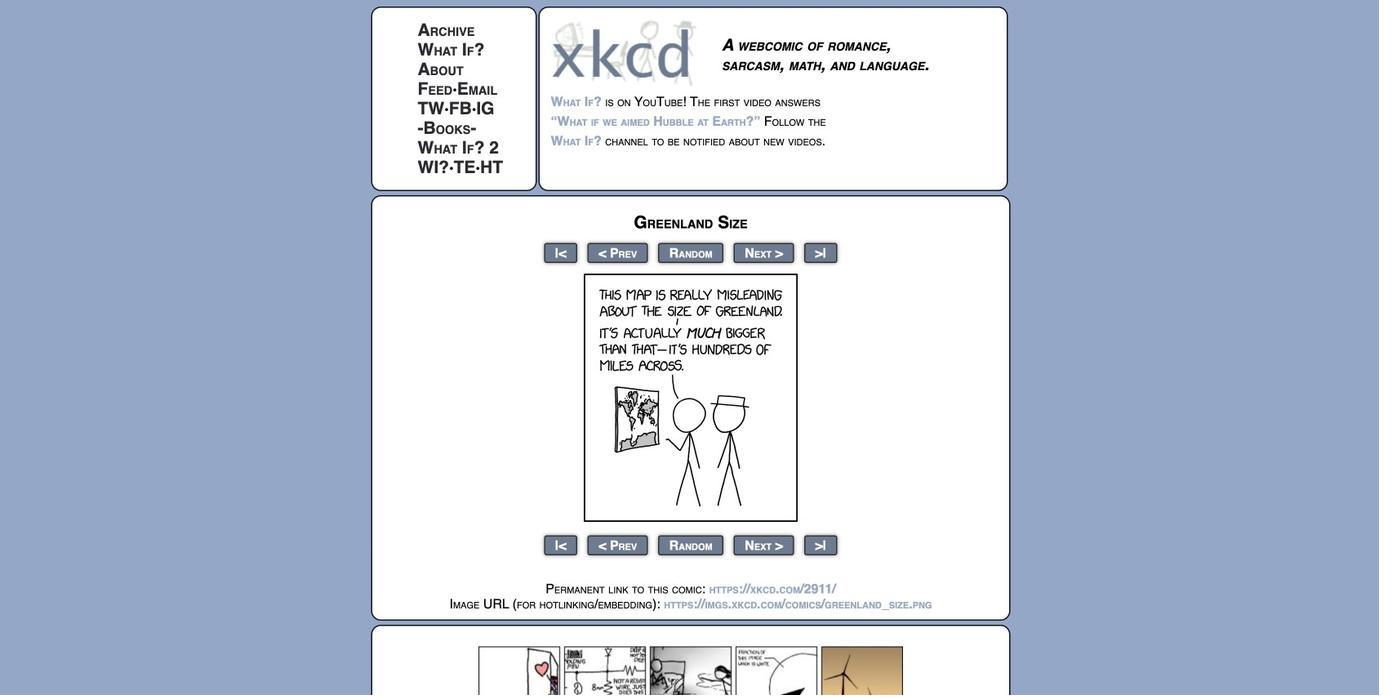 Task type: vqa. For each thing, say whether or not it's contained in the screenshot.
Earth temperature timeline image
no



Task type: locate. For each thing, give the bounding box(es) containing it.
xkcd.com logo image
[[551, 19, 702, 87]]

greenland size image
[[584, 274, 798, 522]]



Task type: describe. For each thing, give the bounding box(es) containing it.
selected comics image
[[479, 647, 904, 695]]



